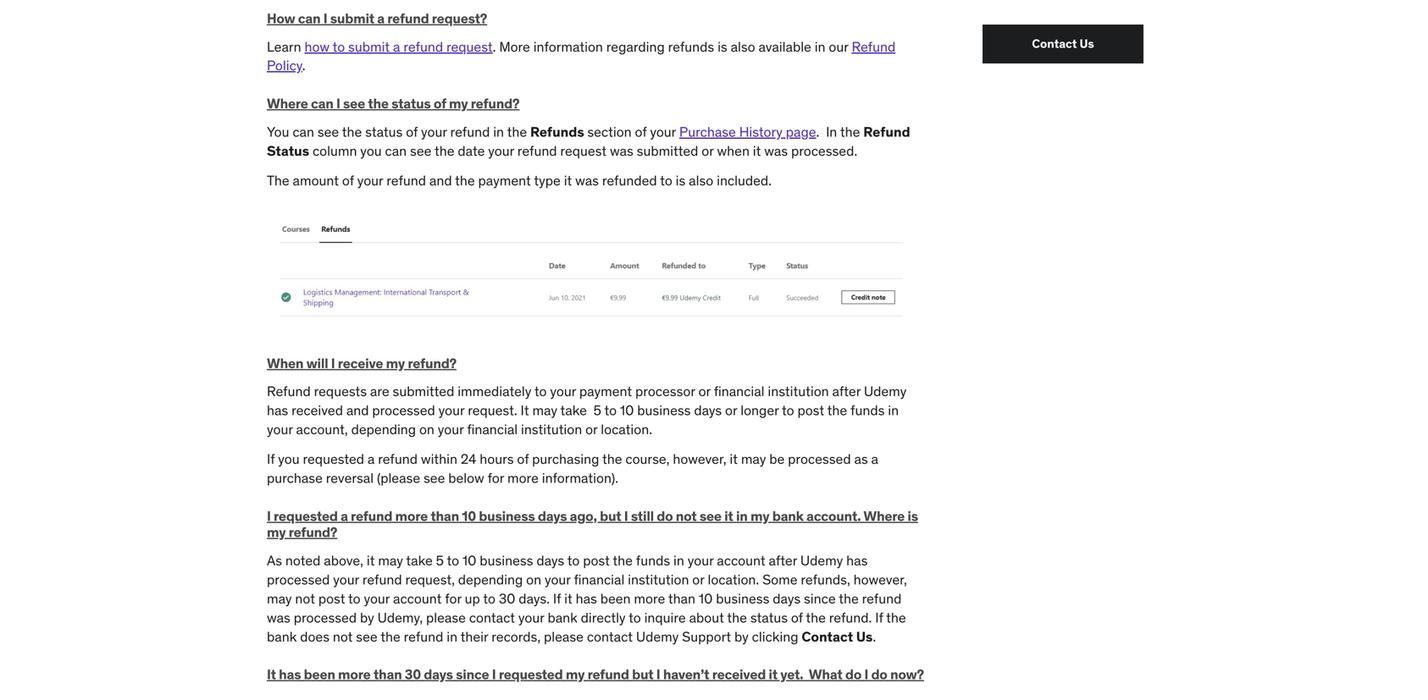 Task type: vqa. For each thing, say whether or not it's contained in the screenshot.
contact to the bottom
yes



Task type: describe. For each thing, give the bounding box(es) containing it.
refund down request?
[[404, 38, 443, 55]]

for inside 'as noted above, it may take 5 to 10 business days to post the funds in your account after udemy has processed your refund request, depending on your financial institution or location. some refunds, however, may not post to your account for up to 30 days. if it has been more than 10 business days since the refund was processed by udemy, please contact your bank directly to inquire about the status of the refund. if the bank does not see the refund in their records, please contact'
[[445, 591, 462, 608]]

where inside i requested a refund more than 10 business days ago, but i still do not see it in my bank account. where is my refund?
[[864, 508, 905, 525]]

a up how to submit a refund request link
[[377, 10, 385, 27]]

when will i receive my refund?
[[267, 355, 457, 372]]

i requested a refund more than 10 business days ago, but i still do not see it in my bank account. where is my refund?
[[267, 508, 919, 542]]

refund status
[[267, 123, 911, 160]]

their
[[461, 629, 489, 646]]

0 horizontal spatial it
[[267, 667, 276, 684]]

the up column
[[342, 123, 362, 141]]

has up directly
[[576, 591, 597, 608]]

of down where can i see the status of my refund?
[[406, 123, 418, 141]]

information).
[[542, 470, 619, 487]]

submitted inside 'refund requests are submitted immediately to your payment processor or financial institution after udemy has received and processed your request. it may take  5 to 10 business days or longer to post the funds in your account, depending on your financial institution or location.'
[[393, 383, 455, 401]]

the right refund. on the right bottom
[[887, 610, 907, 627]]

udemy,
[[378, 610, 423, 627]]

how can i submit a refund request?
[[267, 10, 487, 27]]

to up if you requested a refund within 24 hours of purchasing the course, however, it may be processed as a purchase reversal (please see below for more information).
[[605, 402, 617, 420]]

and inside 'refund requests are submitted immediately to your payment processor or financial institution after udemy has received and processed your request. it may take  5 to 10 business days or longer to post the funds in your account, depending on your financial institution or location.'
[[346, 402, 369, 420]]

i down records,
[[492, 667, 496, 684]]

in
[[826, 123, 838, 141]]

2 horizontal spatial refund?
[[471, 95, 520, 112]]

1 horizontal spatial but
[[632, 667, 654, 684]]

days inside i requested a refund more than 10 business days ago, but i still do not see it in my bank account. where is my refund?
[[538, 508, 567, 525]]

when
[[267, 355, 304, 372]]

a down how can i submit a refund request?
[[393, 38, 400, 55]]

column
[[313, 142, 357, 160]]

refund down directly
[[588, 667, 630, 684]]

longer
[[741, 402, 779, 420]]

the right in at the right top
[[841, 123, 861, 141]]

of right 'section'
[[635, 123, 647, 141]]

business inside i requested a refund more than 10 business days ago, but i still do not see it in my bank account. where is my refund?
[[479, 508, 535, 525]]

page
[[786, 123, 817, 141]]

as
[[267, 553, 282, 570]]

2 vertical spatial requested
[[499, 667, 563, 684]]

processor
[[636, 383, 696, 401]]

refund up how to submit a refund request link
[[388, 10, 429, 27]]

1 vertical spatial .
[[302, 57, 306, 74]]

regarding
[[607, 38, 665, 55]]

if inside if you requested a refund within 24 hours of purchasing the course, however, it may be processed as a purchase reversal (please see below for more information).
[[267, 451, 275, 468]]

to down above,
[[348, 591, 361, 608]]

the left refund. on the right bottom
[[806, 610, 826, 627]]

submit for to
[[348, 38, 390, 55]]

by inside 'as noted above, it may take 5 to 10 business days to post the funds in your account after udemy has processed your refund request, depending on your financial institution or location. some refunds, however, may not post to your account for up to 30 days. if it has been more than 10 business days since the refund was processed by udemy, please contact your bank directly to inquire about the status of the refund. if the bank does not see the refund in their records, please contact'
[[360, 610, 374, 627]]

to right up
[[483, 591, 496, 608]]

refund up date
[[451, 123, 490, 141]]

up
[[465, 591, 480, 608]]

now?
[[891, 667, 925, 684]]

you for column
[[360, 142, 382, 160]]

1 vertical spatial contact
[[587, 629, 633, 646]]

on inside 'as noted above, it may take 5 to 10 business days to post the funds in your account after udemy has processed your refund request, depending on your financial institution or location. some refunds, however, may not post to your account for up to 30 days. if it has been more than 10 business days since the refund was processed by udemy, please contact your bank directly to inquire about the status of the refund. if the bank does not see the refund in their records, please contact'
[[526, 572, 542, 589]]

1 vertical spatial bank
[[548, 610, 578, 627]]

in inside i requested a refund more than 10 business days ago, but i still do not see it in my bank account. where is my refund?
[[736, 508, 748, 525]]

above,
[[324, 553, 364, 570]]

5 inside 'refund requests are submitted immediately to your payment processor or financial institution after udemy has received and processed your request. it may take  5 to 10 business days or longer to post the funds in your account, depending on your financial institution or location.'
[[594, 402, 602, 420]]

us inside button
[[1080, 36, 1095, 51]]

refund.
[[830, 610, 872, 627]]

your up purchasing
[[550, 383, 576, 401]]

purchase
[[267, 470, 323, 487]]

my up 'as'
[[267, 524, 286, 542]]

may inside if you requested a refund within 24 hours of purchasing the course, however, it may be processed as a purchase reversal (please see below for more information).
[[741, 451, 767, 468]]

about
[[690, 610, 725, 627]]

the down i requested a refund more than 10 business days ago, but i still do not see it in my bank account. where is my refund?
[[613, 553, 633, 570]]

1 vertical spatial account
[[393, 591, 442, 608]]

inquire
[[645, 610, 686, 627]]

purchase history page link
[[680, 123, 817, 141]]

but inside i requested a refund more than 10 business days ago, but i still do not see it in my bank account. where is my refund?
[[600, 508, 622, 525]]

1 vertical spatial post
[[583, 553, 610, 570]]

0 horizontal spatial 30
[[405, 667, 421, 684]]

financial inside 'as noted above, it may take 5 to 10 business days to post the funds in your account after udemy has processed your refund request, depending on your financial institution or location. some refunds, however, may not post to your account for up to 30 days. if it has been more than 10 business days since the refund was processed by udemy, please contact your bank directly to inquire about the status of the refund. if the bank does not see the refund in their records, please contact'
[[574, 572, 625, 589]]

as
[[855, 451, 868, 468]]

reversal
[[326, 470, 374, 487]]

udemy support by clicking contact us .
[[636, 629, 876, 646]]

business up udemy support by clicking contact us . at the bottom of page
[[716, 591, 770, 608]]

or right the processor
[[699, 383, 711, 401]]

2 horizontal spatial do
[[872, 667, 888, 684]]

1 horizontal spatial submitted
[[637, 142, 699, 160]]

location. inside 'refund requests are submitted immediately to your payment processor or financial institution after udemy has received and processed your request. it may take  5 to 10 business days or longer to post the funds in your account, depending on your financial institution or location.'
[[601, 421, 653, 439]]

processed inside 'refund requests are submitted immediately to your payment processor or financial institution after udemy has received and processed your request. it may take  5 to 10 business days or longer to post the funds in your account, depending on your financial institution or location.'
[[372, 402, 435, 420]]

to down i requested a refund more than 10 business days ago, but i still do not see it in my bank account. where is my refund?
[[568, 553, 580, 570]]

has down does
[[279, 667, 301, 684]]

are
[[370, 383, 390, 401]]

be
[[770, 451, 785, 468]]

request,
[[406, 572, 455, 589]]

your left purchase at the top
[[650, 123, 676, 141]]

refund down where can i see the status of my refund?
[[387, 172, 426, 190]]

payment for processor
[[580, 383, 632, 401]]

policy
[[267, 57, 302, 74]]

1 vertical spatial if
[[553, 591, 561, 608]]

date
[[458, 142, 485, 160]]

1 horizontal spatial do
[[846, 667, 862, 684]]

payment for type
[[478, 172, 531, 190]]

refund up udemy,
[[363, 572, 402, 589]]

business up days.
[[480, 553, 533, 570]]

refund down refunds
[[518, 142, 557, 160]]

my up date
[[449, 95, 468, 112]]

0 vertical spatial and
[[430, 172, 452, 190]]

contact us button
[[983, 25, 1144, 63]]

where can i see the status of my refund?
[[267, 95, 520, 112]]

0 horizontal spatial bank
[[267, 629, 297, 646]]

to up request,
[[447, 553, 459, 570]]

as noted above, it may take 5 to 10 business days to post the funds in your account after udemy has processed your refund request, depending on your financial institution or location. some refunds, however, may not post to your account for up to 30 days. if it has been more than 10 business days since the refund was processed by udemy, please contact your bank directly to inquire about the status of the refund. if the bank does not see the refund in their records, please contact
[[267, 553, 908, 646]]

refunds
[[668, 38, 715, 55]]

may left take
[[378, 553, 403, 570]]

available
[[759, 38, 812, 55]]

is inside i requested a refund more than 10 business days ago, but i still do not see it in my bank account. where is my refund?
[[908, 508, 919, 525]]

institution inside 'as noted above, it may take 5 to 10 business days to post the funds in your account after udemy has processed your refund request, depending on your financial institution or location. some refunds, however, may not post to your account for up to 30 days. if it has been more than 10 business days since the refund was processed by udemy, please contact your bank directly to inquire about the status of the refund. if the bank does not see the refund in their records, please contact'
[[628, 572, 689, 589]]

1 vertical spatial status
[[365, 123, 403, 141]]

haven't
[[663, 667, 710, 684]]

0 horizontal spatial please
[[426, 610, 466, 627]]

2 vertical spatial than
[[374, 667, 402, 684]]

processed up does
[[294, 610, 357, 627]]

2 horizontal spatial institution
[[768, 383, 829, 401]]

0 horizontal spatial institution
[[521, 421, 582, 439]]

your left request.
[[439, 402, 465, 420]]

purchasing
[[532, 451, 600, 468]]

0 vertical spatial .
[[493, 38, 496, 55]]

learn
[[267, 38, 301, 55]]

does
[[300, 629, 330, 646]]

support
[[682, 629, 731, 646]]

information
[[534, 38, 603, 55]]

0 horizontal spatial post
[[319, 591, 345, 608]]

or left longer
[[726, 402, 738, 420]]

you can see the status of your refund in the refunds section of your purchase history page .  in the
[[267, 123, 864, 141]]

10 up the about
[[699, 591, 713, 608]]

course,
[[626, 451, 670, 468]]

1 vertical spatial not
[[295, 591, 315, 608]]

location. inside 'as noted above, it may take 5 to 10 business days to post the funds in your account after udemy has processed your refund request, depending on your financial institution or location. some refunds, however, may not post to your account for up to 30 days. if it has been more than 10 business days since the refund was processed by udemy, please contact your bank directly to inquire about the status of the refund. if the bank does not see the refund in their records, please contact'
[[708, 572, 760, 589]]

your up the about
[[688, 553, 714, 570]]

the down udemy,
[[381, 629, 401, 646]]

the up refund. on the right bottom
[[839, 591, 859, 608]]

0 horizontal spatial contact
[[469, 610, 515, 627]]

how
[[305, 38, 330, 55]]

0 horizontal spatial also
[[689, 172, 714, 190]]

10 up up
[[463, 553, 477, 570]]

immediately
[[458, 383, 532, 401]]

your up udemy,
[[364, 591, 390, 608]]

bank inside i requested a refund more than 10 business days ago, but i still do not see it in my bank account. where is my refund?
[[773, 508, 804, 525]]

1 horizontal spatial please
[[544, 629, 584, 646]]

2 vertical spatial udemy
[[636, 629, 679, 646]]

my down be
[[751, 508, 770, 525]]

0 horizontal spatial request
[[447, 38, 493, 55]]

the up udemy support by clicking contact us . at the bottom of page
[[728, 610, 747, 627]]

0 vertical spatial financial
[[714, 383, 765, 401]]

what
[[809, 667, 843, 684]]

submit for i
[[330, 10, 375, 27]]

refund requests are submitted immediately to your payment processor or financial institution after udemy has received and processed your request. it may take  5 to 10 business days or longer to post the funds in your account, depending on your financial institution or location.
[[267, 383, 907, 439]]

days.
[[519, 591, 550, 608]]

10 inside 'refund requests are submitted immediately to your payment processor or financial institution after udemy has received and processed your request. it may take  5 to 10 business days or longer to post the funds in your account, depending on your financial institution or location.'
[[620, 402, 634, 420]]

depending inside 'refund requests are submitted immediately to your payment processor or financial institution after udemy has received and processed your request. it may take  5 to 10 business days or longer to post the funds in your account, depending on your financial institution or location.'
[[351, 421, 416, 439]]

the
[[267, 172, 290, 190]]

directly
[[581, 610, 626, 627]]

may inside 'refund requests are submitted immediately to your payment processor or financial institution after udemy has received and processed your request. it may take  5 to 10 business days or longer to post the funds in your account, depending on your financial institution or location.'
[[533, 402, 558, 420]]

it inside if you requested a refund within 24 hours of purchasing the course, however, it may be processed as a purchase reversal (please see below for more information).
[[730, 451, 738, 468]]

the left refunds
[[507, 123, 527, 141]]

was down the column you can see the date your refund request was submitted or when it was processed.
[[576, 172, 599, 190]]

receive
[[338, 355, 383, 372]]

to right immediately
[[535, 383, 547, 401]]

of inside 'as noted above, it may take 5 to 10 business days to post the funds in your account after udemy has processed your refund request, depending on your financial institution or location. some refunds, however, may not post to your account for up to 30 days. if it has been more than 10 business days since the refund was processed by udemy, please contact your bank directly to inquire about the status of the refund. if the bank does not see the refund in their records, please contact'
[[791, 610, 803, 627]]

after inside 'as noted above, it may take 5 to 10 business days to post the funds in your account after udemy has processed your refund request, depending on your financial institution or location. some refunds, however, may not post to your account for up to 30 days. if it has been more than 10 business days since the refund was processed by udemy, please contact your bank directly to inquire about the status of the refund. if the bank does not see the refund in their records, please contact'
[[769, 553, 798, 570]]

the down date
[[455, 172, 475, 190]]

the down how to submit a refund request link
[[368, 95, 389, 112]]

was down 'section'
[[610, 142, 634, 160]]

0 horizontal spatial is
[[676, 172, 686, 190]]

clicking
[[752, 629, 799, 646]]

can for how
[[298, 10, 321, 27]]

of down how to submit a refund request link
[[434, 95, 446, 112]]

2 horizontal spatial .
[[873, 629, 876, 646]]

below
[[449, 470, 485, 487]]

refund? inside i requested a refund more than 10 business days ago, but i still do not see it in my bank account. where is my refund?
[[289, 524, 338, 542]]

has up refunds,
[[847, 553, 868, 570]]

refund up refund. on the right bottom
[[862, 591, 902, 608]]

i up 'as'
[[267, 508, 271, 525]]

can for where
[[311, 95, 334, 112]]

refunds
[[531, 123, 585, 141]]

may down 'as'
[[267, 591, 292, 608]]

how
[[267, 10, 295, 27]]

you
[[267, 123, 289, 141]]

requests
[[314, 383, 367, 401]]

1 horizontal spatial also
[[731, 38, 756, 55]]

1 vertical spatial financial
[[467, 421, 518, 439]]

your left account,
[[267, 421, 293, 439]]

column you can see the date your refund request was submitted or when it was processed.
[[309, 142, 858, 160]]

status
[[267, 142, 309, 160]]

0 horizontal spatial since
[[456, 667, 489, 684]]

ago,
[[570, 508, 597, 525]]

contact us
[[1033, 36, 1095, 51]]

noted
[[286, 553, 321, 570]]

i left the haven't
[[657, 667, 661, 684]]

refund policy
[[267, 38, 896, 74]]

section
[[588, 123, 632, 141]]

to right how
[[333, 38, 345, 55]]

refund down udemy,
[[404, 629, 444, 646]]

see inside if you requested a refund within 24 hours of purchasing the course, however, it may be processed as a purchase reversal (please see below for more information).
[[424, 470, 445, 487]]

your up "within"
[[438, 421, 464, 439]]

our
[[829, 38, 849, 55]]

0 horizontal spatial us
[[857, 629, 873, 646]]

see inside 'as noted above, it may take 5 to 10 business days to post the funds in your account after udemy has processed your refund request, depending on your financial institution or location. some refunds, however, may not post to your account for up to 30 days. if it has been more than 10 business days since the refund was processed by udemy, please contact your bank directly to inquire about the status of the refund. if the bank does not see the refund in their records, please contact'
[[356, 629, 378, 646]]

account,
[[296, 421, 348, 439]]

a right as
[[872, 451, 879, 468]]

the amount of your refund and the payment type it was refunded to is also included.
[[267, 172, 772, 190]]

refunds,
[[801, 572, 851, 589]]

the inside if you requested a refund within 24 hours of purchasing the course, however, it may be processed as a purchase reversal (please see below for more information).
[[603, 451, 623, 468]]

processed inside if you requested a refund within 24 hours of purchasing the course, however, it may be processed as a purchase reversal (please see below for more information).
[[788, 451, 851, 468]]

learn how to submit a refund request . more information regarding refunds is also available in our
[[267, 38, 852, 55]]



Task type: locate. For each thing, give the bounding box(es) containing it.
0 horizontal spatial however,
[[673, 451, 727, 468]]

has inside 'refund requests are submitted immediately to your payment processor or financial institution after udemy has received and processed your request. it may take  5 to 10 business days or longer to post the funds in your account, depending on your financial institution or location.'
[[267, 402, 288, 420]]

i left still
[[624, 508, 628, 525]]

i up column
[[336, 95, 340, 112]]

a
[[377, 10, 385, 27], [393, 38, 400, 55], [368, 451, 375, 468], [872, 451, 879, 468], [341, 508, 348, 525]]

do right still
[[657, 508, 673, 525]]

2 horizontal spatial if
[[876, 610, 884, 627]]

0 horizontal spatial 5
[[436, 553, 444, 570]]

30 inside 'as noted above, it may take 5 to 10 business days to post the funds in your account after udemy has processed your refund request, depending on your financial institution or location. some refunds, however, may not post to your account for up to 30 days. if it has been more than 10 business days since the refund was processed by udemy, please contact your bank directly to inquire about the status of the refund. if the bank does not see the refund in their records, please contact'
[[499, 591, 516, 608]]

1 vertical spatial since
[[456, 667, 489, 684]]

2 horizontal spatial not
[[676, 508, 697, 525]]

requested inside i requested a refund more than 10 business days ago, but i still do not see it in my bank account. where is my refund?
[[274, 508, 338, 525]]

0 horizontal spatial udemy
[[636, 629, 679, 646]]

hours
[[480, 451, 514, 468]]

udemy inside 'refund requests are submitted immediately to your payment processor or financial institution after udemy has received and processed your request. it may take  5 to 10 business days or longer to post the funds in your account, depending on your financial institution or location.'
[[864, 383, 907, 401]]

1 vertical spatial request
[[561, 142, 607, 160]]

10 up course,
[[620, 402, 634, 420]]

it
[[521, 402, 529, 420], [267, 667, 276, 684]]

received inside 'refund requests are submitted immediately to your payment processor or financial institution after udemy has received and processed your request. it may take  5 to 10 business days or longer to post the funds in your account, depending on your financial institution or location.'
[[292, 402, 343, 420]]

financial
[[714, 383, 765, 401], [467, 421, 518, 439], [574, 572, 625, 589]]

5
[[594, 402, 602, 420], [436, 553, 444, 570]]

refund inside i requested a refund more than 10 business days ago, but i still do not see it in my bank account. where is my refund?
[[351, 508, 393, 525]]

will
[[306, 355, 328, 372]]

can right how
[[298, 10, 321, 27]]

0 horizontal spatial but
[[600, 508, 622, 525]]

on up days.
[[526, 572, 542, 589]]

1 horizontal spatial depending
[[458, 572, 523, 589]]

the left course,
[[603, 451, 623, 468]]

1 horizontal spatial by
[[735, 629, 749, 646]]

depending up up
[[458, 572, 523, 589]]

1 horizontal spatial 30
[[499, 591, 516, 608]]

however, up refund. on the right bottom
[[854, 572, 908, 589]]

0 horizontal spatial received
[[292, 402, 343, 420]]

refund
[[388, 10, 429, 27], [404, 38, 443, 55], [451, 123, 490, 141], [518, 142, 557, 160], [387, 172, 426, 190], [378, 451, 418, 468], [351, 508, 393, 525], [363, 572, 402, 589], [862, 591, 902, 608], [404, 629, 444, 646], [588, 667, 630, 684]]

0 vertical spatial on
[[419, 421, 435, 439]]

0 vertical spatial where
[[267, 95, 308, 112]]

amount
[[293, 172, 339, 190]]

or up purchasing
[[586, 421, 598, 439]]

submit down how can i submit a refund request?
[[348, 38, 390, 55]]

1 vertical spatial requested
[[274, 508, 338, 525]]

0 horizontal spatial depending
[[351, 421, 416, 439]]

funds down still
[[636, 553, 671, 570]]

payment left type
[[478, 172, 531, 190]]

udemy inside 'as noted above, it may take 5 to 10 business days to post the funds in your account after udemy has processed your refund request, depending on your financial institution or location. some refunds, however, may not post to your account for up to 30 days. if it has been more than 10 business days since the refund was processed by udemy, please contact your bank directly to inquire about the status of the refund. if the bank does not see the refund in their records, please contact'
[[801, 553, 844, 570]]

received up account,
[[292, 402, 343, 420]]

you
[[360, 142, 382, 160], [278, 451, 300, 468]]

udemy
[[864, 383, 907, 401], [801, 553, 844, 570], [636, 629, 679, 646]]

.
[[493, 38, 496, 55], [302, 57, 306, 74], [873, 629, 876, 646]]

1 horizontal spatial is
[[718, 38, 728, 55]]

refund_status.jpg image
[[274, 215, 908, 317]]

do right what
[[846, 667, 862, 684]]

1 horizontal spatial contact
[[1033, 36, 1078, 51]]

your down where can i see the status of my refund?
[[421, 123, 447, 141]]

was down 'as'
[[267, 610, 291, 627]]

it inside i requested a refund more than 10 business days ago, but i still do not see it in my bank account. where is my refund?
[[725, 508, 734, 525]]

your right date
[[488, 142, 514, 160]]

not inside i requested a refund more than 10 business days ago, but i still do not see it in my bank account. where is my refund?
[[676, 508, 697, 525]]

post right longer
[[798, 402, 825, 420]]

0 vertical spatial funds
[[851, 402, 885, 420]]

1 horizontal spatial 5
[[594, 402, 602, 420]]

your right amount
[[357, 172, 383, 190]]

it has been more than 30 days since i requested my refund but i haven't received it yet.  what do i do now?
[[267, 667, 925, 684]]

also
[[731, 38, 756, 55], [689, 172, 714, 190]]

refund inside if you requested a refund within 24 hours of purchasing the course, however, it may be processed as a purchase reversal (please see below for more information).
[[378, 451, 418, 468]]

within
[[421, 451, 458, 468]]

0 horizontal spatial contact
[[802, 629, 854, 646]]

location.
[[601, 421, 653, 439], [708, 572, 760, 589]]

been inside 'as noted above, it may take 5 to 10 business days to post the funds in your account after udemy has processed your refund request, depending on your financial institution or location. some refunds, however, may not post to your account for up to 30 days. if it has been more than 10 business days since the refund was processed by udemy, please contact your bank directly to inquire about the status of the refund. if the bank does not see the refund in their records, please contact'
[[601, 591, 631, 608]]

(please
[[377, 470, 420, 487]]

1 vertical spatial refund?
[[408, 355, 457, 372]]

was
[[610, 142, 634, 160], [765, 142, 788, 160], [576, 172, 599, 190], [267, 610, 291, 627]]

1 vertical spatial been
[[304, 667, 335, 684]]

post inside 'refund requests are submitted immediately to your payment processor or financial institution after udemy has received and processed your request. it may take  5 to 10 business days or longer to post the funds in your account, depending on your financial institution or location.'
[[798, 402, 825, 420]]

0 vertical spatial udemy
[[864, 383, 907, 401]]

funds inside 'refund requests are submitted immediately to your payment processor or financial institution after udemy has received and processed your request. it may take  5 to 10 business days or longer to post the funds in your account, depending on your financial institution or location.'
[[851, 402, 885, 420]]

refund inside 'refund requests are submitted immediately to your payment processor or financial institution after udemy has received and processed your request. it may take  5 to 10 business days or longer to post the funds in your account, depending on your financial institution or location.'
[[267, 383, 311, 401]]

0 horizontal spatial funds
[[636, 553, 671, 570]]

can down where can i see the status of my refund?
[[385, 142, 407, 160]]

5 inside 'as noted above, it may take 5 to 10 business days to post the funds in your account after udemy has processed your refund request, depending on your financial institution or location. some refunds, however, may not post to your account for up to 30 days. if it has been more than 10 business days since the refund was processed by udemy, please contact your bank directly to inquire about the status of the refund. if the bank does not see the refund in their records, please contact'
[[436, 553, 444, 570]]

0 horizontal spatial payment
[[478, 172, 531, 190]]

for left up
[[445, 591, 462, 608]]

after
[[833, 383, 861, 401], [769, 553, 798, 570]]

refunded
[[602, 172, 657, 190]]

the
[[368, 95, 389, 112], [342, 123, 362, 141], [507, 123, 527, 141], [841, 123, 861, 141], [435, 142, 455, 160], [455, 172, 475, 190], [828, 402, 848, 420], [603, 451, 623, 468], [613, 553, 633, 570], [839, 591, 859, 608], [728, 610, 747, 627], [806, 610, 826, 627], [887, 610, 907, 627], [381, 629, 401, 646]]

1 vertical spatial depending
[[458, 572, 523, 589]]

1 horizontal spatial us
[[1080, 36, 1095, 51]]

funds up as
[[851, 402, 885, 420]]

refund inside the refund status
[[864, 123, 911, 141]]

contact
[[469, 610, 515, 627], [587, 629, 633, 646]]

1 horizontal spatial refund?
[[408, 355, 457, 372]]

take
[[406, 553, 433, 570]]

0 vertical spatial you
[[360, 142, 382, 160]]

but left the haven't
[[632, 667, 654, 684]]

but
[[600, 508, 622, 525], [632, 667, 654, 684]]

1 vertical spatial where
[[864, 508, 905, 525]]

refund for refund requests are submitted immediately to your payment processor or financial institution after udemy has received and processed your request. it may take  5 to 10 business days or longer to post the funds in your account, depending on your financial institution or location.
[[267, 383, 311, 401]]

1 vertical spatial on
[[526, 572, 542, 589]]

contact inside "contact us" button
[[1033, 36, 1078, 51]]

refund for refund policy
[[852, 38, 896, 55]]

payment left the processor
[[580, 383, 632, 401]]

it inside 'refund requests are submitted immediately to your payment processor or financial institution after udemy has received and processed your request. it may take  5 to 10 business days or longer to post the funds in your account, depending on your financial institution or location.'
[[521, 402, 529, 420]]

my up are
[[386, 355, 405, 372]]

to left inquire
[[629, 610, 641, 627]]

1 vertical spatial payment
[[580, 383, 632, 401]]

processed.
[[792, 142, 858, 160]]

request?
[[432, 10, 487, 27]]

2 vertical spatial post
[[319, 591, 345, 608]]

may
[[533, 402, 558, 420], [741, 451, 767, 468], [378, 553, 403, 570], [267, 591, 292, 608]]

institution up inquire
[[628, 572, 689, 589]]

0 vertical spatial submitted
[[637, 142, 699, 160]]

1 horizontal spatial received
[[713, 667, 766, 684]]

a up reversal
[[368, 451, 375, 468]]

0 horizontal spatial by
[[360, 610, 374, 627]]

status inside 'as noted above, it may take 5 to 10 business days to post the funds in your account after udemy has processed your refund request, depending on your financial institution or location. some refunds, however, may not post to your account for up to 30 days. if it has been more than 10 business days since the refund was processed by udemy, please contact your bank directly to inquire about the status of the refund. if the bank does not see the refund in their records, please contact'
[[751, 610, 788, 627]]

funds inside 'as noted above, it may take 5 to 10 business days to post the funds in your account after udemy has processed your refund request, depending on your financial institution or location. some refunds, however, may not post to your account for up to 30 days. if it has been more than 10 business days since the refund was processed by udemy, please contact your bank directly to inquire about the status of the refund. if the bank does not see the refund in their records, please contact'
[[636, 553, 671, 570]]

refund? up date
[[471, 95, 520, 112]]

0 vertical spatial however,
[[673, 451, 727, 468]]

received
[[292, 402, 343, 420], [713, 667, 766, 684]]

your down days.
[[519, 610, 545, 627]]

of right amount
[[342, 172, 354, 190]]

type
[[534, 172, 561, 190]]

2 horizontal spatial post
[[798, 402, 825, 420]]

udemy up refunds,
[[801, 553, 844, 570]]

location. up course,
[[601, 421, 653, 439]]

on inside 'refund requests are submitted immediately to your payment processor or financial institution after udemy has received and processed your request. it may take  5 to 10 business days or longer to post the funds in your account, depending on your financial institution or location.'
[[419, 421, 435, 439]]

30
[[499, 591, 516, 608], [405, 667, 421, 684]]

1 horizontal spatial post
[[583, 553, 610, 570]]

days
[[694, 402, 722, 420], [538, 508, 567, 525], [537, 553, 565, 570], [773, 591, 801, 608], [424, 667, 453, 684]]

2 vertical spatial if
[[876, 610, 884, 627]]

udemy down inquire
[[636, 629, 679, 646]]

requested
[[303, 451, 364, 468], [274, 508, 338, 525], [499, 667, 563, 684]]

can
[[298, 10, 321, 27], [311, 95, 334, 112], [293, 123, 314, 141], [385, 142, 407, 160]]

1 horizontal spatial contact
[[587, 629, 633, 646]]

2 horizontal spatial udemy
[[864, 383, 907, 401]]

30 left days.
[[499, 591, 516, 608]]

received for has
[[292, 402, 343, 420]]

do left now?
[[872, 667, 888, 684]]

0 horizontal spatial on
[[419, 421, 435, 439]]

requested inside if you requested a refund within 24 hours of purchasing the course, however, it may be processed as a purchase reversal (please see below for more information).
[[303, 451, 364, 468]]

is
[[718, 38, 728, 55], [676, 172, 686, 190], [908, 508, 919, 525]]

location. up the about
[[708, 572, 760, 589]]

and
[[430, 172, 452, 190], [346, 402, 369, 420]]

request
[[447, 38, 493, 55], [561, 142, 607, 160]]

of inside if you requested a refund within 24 hours of purchasing the course, however, it may be processed as a purchase reversal (please see below for more information).
[[517, 451, 529, 468]]

i right what
[[865, 667, 869, 684]]

24
[[461, 451, 477, 468]]

0 vertical spatial please
[[426, 610, 466, 627]]

refund for refund status
[[864, 123, 911, 141]]

of up clicking
[[791, 610, 803, 627]]

however, right course,
[[673, 451, 727, 468]]

0 vertical spatial depending
[[351, 421, 416, 439]]

bank
[[773, 508, 804, 525], [548, 610, 578, 627], [267, 629, 297, 646]]

you inside if you requested a refund within 24 hours of purchasing the course, however, it may be processed as a purchase reversal (please see below for more information).
[[278, 451, 300, 468]]

is right refunded
[[676, 172, 686, 190]]

udemy up as
[[864, 383, 907, 401]]

1 horizontal spatial been
[[601, 591, 631, 608]]

0 horizontal spatial after
[[769, 553, 798, 570]]

5 right take
[[436, 553, 444, 570]]

refund policy link
[[267, 38, 896, 74]]

1 vertical spatial also
[[689, 172, 714, 190]]

business
[[638, 402, 691, 420], [479, 508, 535, 525], [480, 553, 533, 570], [716, 591, 770, 608]]

more inside 'as noted above, it may take 5 to 10 business days to post the funds in your account after udemy has processed your refund request, depending on your financial institution or location. some refunds, however, may not post to your account for up to 30 days. if it has been more than 10 business days since the refund was processed by udemy, please contact your bank directly to inquire about the status of the refund. if the bank does not see the refund in their records, please contact'
[[634, 591, 666, 608]]

processed down noted
[[267, 572, 330, 589]]

see inside i requested a refund more than 10 business days ago, but i still do not see it in my bank account. where is my refund?
[[700, 508, 722, 525]]

you for if
[[278, 451, 300, 468]]

or inside 'as noted above, it may take 5 to 10 business days to post the funds in your account after udemy has processed your refund request, depending on your financial institution or location. some refunds, however, may not post to your account for up to 30 days. if it has been more than 10 business days since the refund was processed by udemy, please contact your bank directly to inquire about the status of the refund. if the bank does not see the refund in their records, please contact'
[[693, 572, 705, 589]]

payment inside 'refund requests are submitted immediately to your payment processor or financial institution after udemy has received and processed your request. it may take  5 to 10 business days or longer to post the funds in your account, depending on your financial institution or location.'
[[580, 383, 632, 401]]

since
[[804, 591, 836, 608], [456, 667, 489, 684]]

1 vertical spatial however,
[[854, 572, 908, 589]]

institution up longer
[[768, 383, 829, 401]]

been
[[601, 591, 631, 608], [304, 667, 335, 684]]

do inside i requested a refund more than 10 business days ago, but i still do not see it in my bank account. where is my refund?
[[657, 508, 673, 525]]

processed left as
[[788, 451, 851, 468]]

payment
[[478, 172, 531, 190], [580, 383, 632, 401]]

it
[[753, 142, 761, 160], [564, 172, 572, 190], [730, 451, 738, 468], [725, 508, 734, 525], [367, 553, 375, 570], [565, 591, 573, 608], [769, 667, 778, 684]]

please down directly
[[544, 629, 584, 646]]

2 vertical spatial is
[[908, 508, 919, 525]]

was inside 'as noted above, it may take 5 to 10 business days to post the funds in your account after udemy has processed your refund request, depending on your financial institution or location. some refunds, however, may not post to your account for up to 30 days. if it has been more than 10 business days since the refund was processed by udemy, please contact your bank directly to inquire about the status of the refund. if the bank does not see the refund in their records, please contact'
[[267, 610, 291, 627]]

business down the processor
[[638, 402, 691, 420]]

2 vertical spatial financial
[[574, 572, 625, 589]]

history
[[740, 123, 783, 141]]

if you requested a refund within 24 hours of purchasing the course, however, it may be processed as a purchase reversal (please see below for more information).
[[267, 451, 879, 487]]

0 vertical spatial location.
[[601, 421, 653, 439]]

was down "history"
[[765, 142, 788, 160]]

the left date
[[435, 142, 455, 160]]

i right will
[[331, 355, 335, 372]]

0 vertical spatial refund
[[852, 38, 896, 55]]

0 vertical spatial since
[[804, 591, 836, 608]]

records,
[[492, 629, 541, 646]]

when
[[717, 142, 750, 160]]

i up how
[[324, 10, 328, 27]]

0 vertical spatial for
[[488, 470, 504, 487]]

refund inside refund policy
[[852, 38, 896, 55]]

days inside 'refund requests are submitted immediately to your payment processor or financial institution after udemy has received and processed your request. it may take  5 to 10 business days or longer to post the funds in your account, depending on your financial institution or location.'
[[694, 402, 722, 420]]

1 horizontal spatial where
[[864, 508, 905, 525]]

1 horizontal spatial account
[[717, 553, 766, 570]]

however, inside if you requested a refund within 24 hours of purchasing the course, however, it may be processed as a purchase reversal (please see below for more information).
[[673, 451, 727, 468]]

2 horizontal spatial bank
[[773, 508, 804, 525]]

1 vertical spatial 30
[[405, 667, 421, 684]]

0 horizontal spatial do
[[657, 508, 673, 525]]

2 vertical spatial refund
[[267, 383, 311, 401]]

more inside if you requested a refund within 24 hours of purchasing the course, however, it may be processed as a purchase reversal (please see below for more information).
[[508, 470, 539, 487]]

1 vertical spatial is
[[676, 172, 686, 190]]

2 vertical spatial not
[[333, 629, 353, 646]]

0 vertical spatial account
[[717, 553, 766, 570]]

refund right in at the right top
[[864, 123, 911, 141]]

status up clicking
[[751, 610, 788, 627]]

since down refunds,
[[804, 591, 836, 608]]

1 horizontal spatial on
[[526, 572, 542, 589]]

0 vertical spatial request
[[447, 38, 493, 55]]

still
[[631, 508, 654, 525]]

1 vertical spatial but
[[632, 667, 654, 684]]

than inside i requested a refund more than 10 business days ago, but i still do not see it in my bank account. where is my refund?
[[431, 508, 459, 525]]

0 vertical spatial status
[[392, 95, 431, 112]]

in inside 'refund requests are submitted immediately to your payment processor or financial institution after udemy has received and processed your request. it may take  5 to 10 business days or longer to post the funds in your account, depending on your financial institution or location.'
[[888, 402, 899, 420]]

or down purchase at the top
[[702, 142, 714, 160]]

do
[[657, 508, 673, 525], [846, 667, 862, 684], [872, 667, 888, 684]]

the inside 'refund requests are submitted immediately to your payment processor or financial institution after udemy has received and processed your request. it may take  5 to 10 business days or longer to post the funds in your account, depending on your financial institution or location.'
[[828, 402, 848, 420]]

your down above,
[[333, 572, 359, 589]]

1 horizontal spatial it
[[521, 402, 529, 420]]

10 inside i requested a refund more than 10 business days ago, but i still do not see it in my bank account. where is my refund?
[[462, 508, 476, 525]]

0 horizontal spatial financial
[[467, 421, 518, 439]]

1 vertical spatial it
[[267, 667, 276, 684]]

a inside i requested a refund more than 10 business days ago, but i still do not see it in my bank account. where is my refund?
[[341, 508, 348, 525]]

status
[[392, 95, 431, 112], [365, 123, 403, 141], [751, 610, 788, 627]]

1 horizontal spatial location.
[[708, 572, 760, 589]]

included.
[[717, 172, 772, 190]]

submitted
[[637, 142, 699, 160], [393, 383, 455, 401]]

my down directly
[[566, 667, 585, 684]]

0 vertical spatial refund?
[[471, 95, 520, 112]]

more
[[508, 470, 539, 487], [395, 508, 428, 525], [634, 591, 666, 608], [338, 667, 371, 684]]

2 horizontal spatial is
[[908, 508, 919, 525]]

depending inside 'as noted above, it may take 5 to 10 business days to post the funds in your account after udemy has processed your refund request, depending on your financial institution or location. some refunds, however, may not post to your account for up to 30 days. if it has been more than 10 business days since the refund was processed by udemy, please contact your bank directly to inquire about the status of the refund. if the bank does not see the refund in their records, please contact'
[[458, 572, 523, 589]]

however, inside 'as noted above, it may take 5 to 10 business days to post the funds in your account after udemy has processed your refund request, depending on your financial institution or location. some refunds, however, may not post to your account for up to 30 days. if it has been more than 10 business days since the refund was processed by udemy, please contact your bank directly to inquire about the status of the refund. if the bank does not see the refund in their records, please contact'
[[854, 572, 908, 589]]

depending
[[351, 421, 416, 439], [458, 572, 523, 589]]

1 horizontal spatial you
[[360, 142, 382, 160]]

us
[[1080, 36, 1095, 51], [857, 629, 873, 646]]

but right the ago,
[[600, 508, 622, 525]]

bank left account.
[[773, 508, 804, 525]]

1 vertical spatial received
[[713, 667, 766, 684]]

1 horizontal spatial if
[[553, 591, 561, 608]]

post down above,
[[319, 591, 345, 608]]

refund? up noted
[[289, 524, 338, 542]]

some
[[763, 572, 798, 589]]

than down below
[[431, 508, 459, 525]]

0 vertical spatial us
[[1080, 36, 1095, 51]]

to right refunded
[[660, 172, 673, 190]]

to right longer
[[782, 402, 795, 420]]

refund right our
[[852, 38, 896, 55]]

2 horizontal spatial financial
[[714, 383, 765, 401]]

0 vertical spatial also
[[731, 38, 756, 55]]

the right longer
[[828, 402, 848, 420]]

1 horizontal spatial request
[[561, 142, 607, 160]]

for down hours
[[488, 470, 504, 487]]

refund? right receive
[[408, 355, 457, 372]]

i
[[324, 10, 328, 27], [336, 95, 340, 112], [331, 355, 335, 372], [267, 508, 271, 525], [624, 508, 628, 525], [492, 667, 496, 684], [657, 667, 661, 684], [865, 667, 869, 684]]

if right refund. on the right bottom
[[876, 610, 884, 627]]

submitted right are
[[393, 383, 455, 401]]

refund down reversal
[[351, 508, 393, 525]]

1 horizontal spatial payment
[[580, 383, 632, 401]]

refund down when
[[267, 383, 311, 401]]

can up column
[[311, 95, 334, 112]]

also left available
[[731, 38, 756, 55]]

1 vertical spatial submitted
[[393, 383, 455, 401]]

since inside 'as noted above, it may take 5 to 10 business days to post the funds in your account after udemy has processed your refund request, depending on your financial institution or location. some refunds, however, may not post to your account for up to 30 days. if it has been more than 10 business days since the refund was processed by udemy, please contact your bank directly to inquire about the status of the refund. if the bank does not see the refund in their records, please contact'
[[804, 591, 836, 608]]

2 vertical spatial bank
[[267, 629, 297, 646]]

request.
[[468, 402, 518, 420]]

more inside i requested a refund more than 10 business days ago, but i still do not see it in my bank account. where is my refund?
[[395, 508, 428, 525]]

1 horizontal spatial for
[[488, 470, 504, 487]]

business down below
[[479, 508, 535, 525]]

received for haven't
[[713, 667, 766, 684]]

1 horizontal spatial however,
[[854, 572, 908, 589]]

or up the about
[[693, 572, 705, 589]]

can for you
[[293, 123, 314, 141]]

than inside 'as noted above, it may take 5 to 10 business days to post the funds in your account after udemy has processed your refund request, depending on your financial institution or location. some refunds, however, may not post to your account for up to 30 days. if it has been more than 10 business days since the refund was processed by udemy, please contact your bank directly to inquire about the status of the refund. if the bank does not see the refund in their records, please contact'
[[669, 591, 696, 608]]

submit up how to submit a refund request link
[[330, 10, 375, 27]]

can up status
[[293, 123, 314, 141]]

than
[[431, 508, 459, 525], [669, 591, 696, 608], [374, 667, 402, 684]]

how to submit a refund request link
[[305, 38, 493, 55]]

more
[[499, 38, 530, 55]]

purchase
[[680, 123, 736, 141]]

your up days.
[[545, 572, 571, 589]]

for inside if you requested a refund within 24 hours of purchasing the course, however, it may be processed as a purchase reversal (please see below for more information).
[[488, 470, 504, 487]]

where
[[267, 95, 308, 112], [864, 508, 905, 525]]

after inside 'refund requests are submitted immediately to your payment processor or financial institution after udemy has received and processed your request. it may take  5 to 10 business days or longer to post the funds in your account, depending on your financial institution or location.'
[[833, 383, 861, 401]]

business inside 'refund requests are submitted immediately to your payment processor or financial institution after udemy has received and processed your request. it may take  5 to 10 business days or longer to post the funds in your account, depending on your financial institution or location.'
[[638, 402, 691, 420]]

account.
[[807, 508, 861, 525]]

1 vertical spatial by
[[735, 629, 749, 646]]

0 horizontal spatial for
[[445, 591, 462, 608]]



